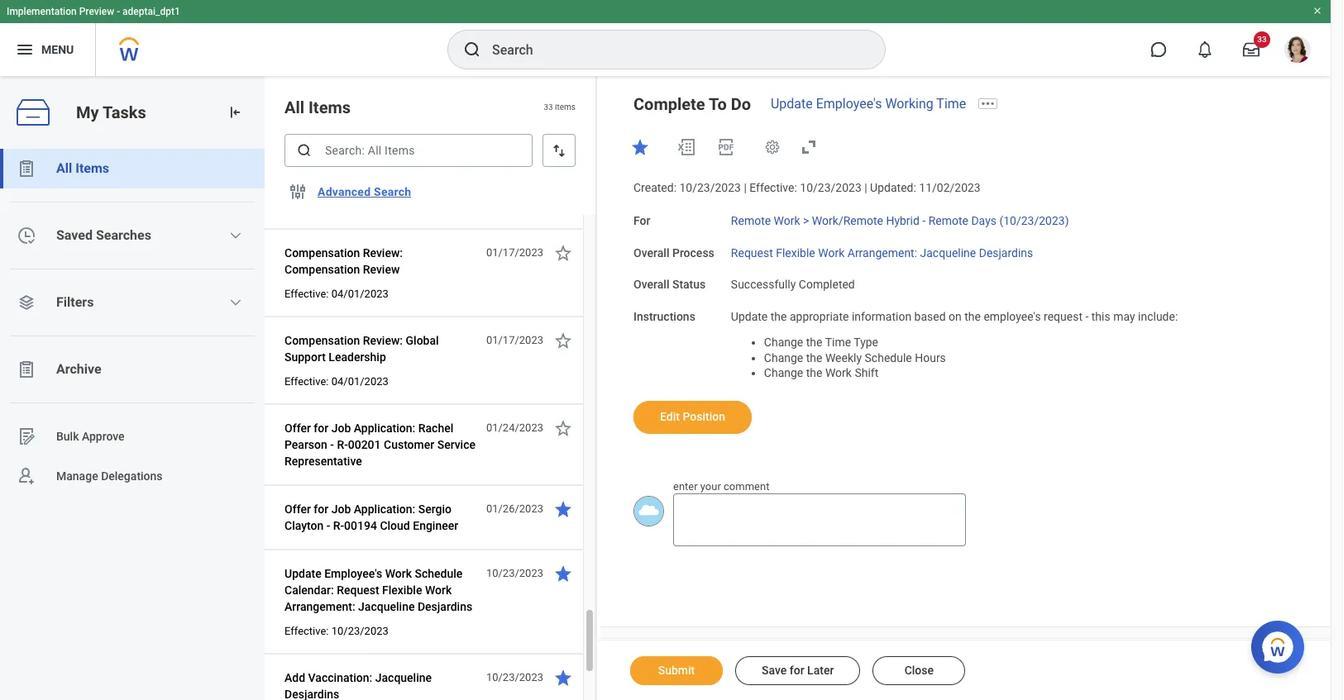 Task type: vqa. For each thing, say whether or not it's contained in the screenshot.
"Created:"
yes



Task type: describe. For each thing, give the bounding box(es) containing it.
close button
[[873, 657, 965, 686]]

schedule inside update employee's work schedule calendar: request flexible work arrangement: jacqueline desjardins
[[415, 567, 463, 581]]

all items inside button
[[56, 160, 109, 176]]

searches
[[96, 227, 151, 243]]

- inside menu banner
[[117, 6, 120, 17]]

later
[[807, 664, 834, 677]]

this
[[1092, 310, 1110, 323]]

for inside "action bar" region
[[790, 664, 804, 677]]

Search: All Items text field
[[284, 134, 533, 167]]

enter
[[673, 480, 698, 493]]

compensation for compensation review: compensation review
[[284, 246, 360, 260]]

overall process
[[634, 246, 714, 259]]

request flexible work arrangement: jacqueline desjardins
[[731, 246, 1033, 259]]

compensation review: global support leadership
[[284, 334, 439, 364]]

work inside change the time type change the weekly schedule hours change the work shift
[[825, 367, 852, 380]]

created: 10/23/2023 | effective: 10/23/2023 | updated: 11/02/2023
[[634, 181, 981, 194]]

representative
[[284, 455, 362, 468]]

the left shift
[[806, 367, 822, 380]]

effective: for compensation review: compensation review
[[284, 288, 329, 300]]

work inside request flexible work arrangement: jacqueline desjardins link
[[818, 246, 845, 259]]

chevron down image
[[229, 229, 243, 242]]

the right 'on'
[[965, 310, 981, 323]]

inbox large image
[[1243, 41, 1260, 58]]

01/17/2023 for compensation review: global support leadership
[[486, 334, 543, 347]]

update employee's work schedule calendar: request flexible work arrangement: jacqueline desjardins
[[284, 567, 472, 614]]

rachel
[[418, 422, 453, 435]]

enter your comment text field
[[673, 494, 966, 547]]

jacqueline inside update employee's work schedule calendar: request flexible work arrangement: jacqueline desjardins
[[358, 600, 415, 614]]

01/24/2023
[[486, 422, 543, 434]]

global
[[406, 334, 439, 347]]

perspective image
[[17, 293, 36, 313]]

my tasks element
[[0, 76, 265, 700]]

bulk approve
[[56, 430, 125, 443]]

may
[[1113, 310, 1135, 323]]

filters
[[56, 294, 94, 310]]

bulk approve link
[[0, 417, 265, 457]]

>
[[803, 214, 809, 227]]

clayton
[[284, 519, 324, 533]]

manage
[[56, 469, 98, 483]]

update the appropriate information based on the employee's request - this may include:
[[731, 310, 1178, 323]]

offer for job application: sergio clayton ‎- r-00194 cloud engineer button
[[284, 500, 477, 536]]

effective: for compensation review: global support leadership
[[284, 375, 329, 388]]

update for update employee's work schedule calendar: request flexible work arrangement: jacqueline desjardins
[[284, 567, 321, 581]]

33 for 33
[[1257, 35, 1267, 44]]

my tasks
[[76, 102, 146, 122]]

tasks
[[103, 102, 146, 122]]

enter your comment
[[673, 480, 769, 493]]

04/01/2023 for support
[[331, 375, 389, 388]]

notifications large image
[[1197, 41, 1213, 58]]

jacqueline inside the add vaccination: jacqueline desjardins
[[375, 672, 432, 685]]

on
[[949, 310, 962, 323]]

33 for 33 items
[[544, 103, 553, 112]]

process
[[672, 246, 714, 259]]

employee's
[[984, 310, 1041, 323]]

work/remote
[[812, 214, 883, 227]]

offer for offer for job application: sergio clayton ‎- r-00194 cloud engineer
[[284, 503, 311, 516]]

0 vertical spatial jacqueline
[[920, 246, 976, 259]]

menu button
[[0, 23, 95, 76]]

employee's for work
[[324, 567, 382, 581]]

update for update employee's working time
[[771, 96, 813, 112]]

close environment banner image
[[1312, 6, 1322, 16]]

compensation review: compensation review
[[284, 246, 403, 276]]

arrangement: inside update employee's work schedule calendar: request flexible work arrangement: jacqueline desjardins
[[284, 600, 355, 614]]

shift
[[855, 367, 879, 380]]

advanced search button
[[311, 175, 418, 208]]

configure image
[[288, 182, 308, 202]]

save
[[762, 664, 787, 677]]

advanced search
[[318, 185, 411, 198]]

2 horizontal spatial -
[[1085, 310, 1089, 323]]

save for later button
[[735, 657, 860, 686]]

update employee's working time
[[771, 96, 966, 112]]

working
[[885, 96, 933, 112]]

updated:
[[870, 181, 916, 194]]

all inside button
[[56, 160, 72, 176]]

search image
[[296, 142, 313, 159]]

effective: 04/01/2023 for support
[[284, 375, 389, 388]]

overall status
[[634, 278, 706, 291]]

bulk
[[56, 430, 79, 443]]

work inside remote work > work/remote hybrid - remote days (10/23/2023) link
[[774, 214, 800, 227]]

successfully completed
[[731, 278, 855, 291]]

1 horizontal spatial time
[[936, 96, 966, 112]]

offer for job application: rachel pearson ‎- r-00201 customer service representative
[[284, 422, 476, 468]]

complete
[[634, 94, 705, 114]]

(10/23/2023)
[[999, 214, 1069, 227]]

1 vertical spatial -
[[922, 214, 926, 227]]

00194
[[344, 519, 377, 533]]

2 | from the left
[[864, 181, 867, 194]]

items
[[555, 103, 576, 112]]

0 vertical spatial request
[[731, 246, 773, 259]]

action bar region
[[597, 640, 1331, 700]]

overall status element
[[731, 268, 855, 293]]

1 change from the top
[[764, 336, 803, 349]]

do
[[731, 94, 751, 114]]

compensation for compensation review: global support leadership
[[284, 334, 360, 347]]

successfully
[[731, 278, 796, 291]]

clock check image
[[17, 226, 36, 246]]

complete to do
[[634, 94, 751, 114]]

add vaccination: jacqueline desjardins
[[284, 672, 432, 700]]

fullscreen image
[[799, 137, 819, 157]]

remote work > work/remote hybrid - remote days (10/23/2023)
[[731, 214, 1069, 227]]

effective: for update employee's work schedule calendar: request flexible work arrangement: jacqueline desjardins
[[284, 625, 329, 638]]

information
[[852, 310, 912, 323]]

‎- for pearson
[[330, 438, 334, 452]]

update for update the appropriate information based on the employee's request - this may include:
[[731, 310, 768, 323]]

compensation review: compensation review button
[[284, 243, 477, 280]]

the down appropriate
[[806, 336, 822, 349]]

preview
[[79, 6, 114, 17]]

to
[[709, 94, 727, 114]]

items inside all items button
[[75, 160, 109, 176]]

manage delegations
[[56, 469, 163, 483]]

time inside change the time type change the weekly schedule hours change the work shift
[[825, 336, 851, 349]]

position
[[683, 410, 725, 423]]

edit position button
[[634, 401, 752, 434]]

job for 00201
[[331, 422, 351, 435]]

created:
[[634, 181, 677, 194]]

your
[[700, 480, 721, 493]]

justify image
[[15, 40, 35, 60]]

my
[[76, 102, 99, 122]]

the down successfully completed
[[771, 310, 787, 323]]

saved searches button
[[0, 216, 265, 256]]

33 items
[[544, 103, 576, 112]]

based
[[914, 310, 946, 323]]

completed
[[799, 278, 855, 291]]

‎- for clayton
[[326, 519, 330, 533]]

desjardins inside update employee's work schedule calendar: request flexible work arrangement: jacqueline desjardins
[[418, 600, 472, 614]]

implementation
[[7, 6, 77, 17]]

service
[[437, 438, 476, 452]]

0 vertical spatial flexible
[[776, 246, 815, 259]]

schedule inside change the time type change the weekly schedule hours change the work shift
[[865, 351, 912, 364]]

1 | from the left
[[744, 181, 747, 194]]

the left weekly on the bottom of the page
[[806, 351, 822, 364]]

r- for 00194
[[333, 519, 344, 533]]

engineer
[[413, 519, 458, 533]]

effective: 10/23/2023
[[284, 625, 389, 638]]

for for pearson
[[314, 422, 329, 435]]

hours
[[915, 351, 946, 364]]



Task type: locate. For each thing, give the bounding box(es) containing it.
0 horizontal spatial items
[[75, 160, 109, 176]]

flexible down cloud
[[382, 584, 422, 597]]

1 horizontal spatial remote
[[928, 214, 968, 227]]

1 vertical spatial overall
[[634, 278, 669, 291]]

1 vertical spatial all
[[56, 160, 72, 176]]

request up successfully
[[731, 246, 773, 259]]

0 horizontal spatial employee's
[[324, 567, 382, 581]]

submit button
[[630, 657, 723, 686]]

all
[[284, 98, 304, 117], [56, 160, 72, 176]]

advanced
[[318, 185, 371, 198]]

2 vertical spatial change
[[764, 367, 803, 380]]

remote work > work/remote hybrid - remote days (10/23/2023) link
[[731, 211, 1069, 227]]

calendar:
[[284, 584, 334, 597]]

effective: 04/01/2023 down compensation review: compensation review
[[284, 288, 389, 300]]

include:
[[1138, 310, 1178, 323]]

menu
[[41, 43, 74, 56]]

1 vertical spatial application:
[[354, 503, 415, 516]]

0 horizontal spatial all
[[56, 160, 72, 176]]

3 compensation from the top
[[284, 334, 360, 347]]

0 vertical spatial overall
[[634, 246, 669, 259]]

1 vertical spatial update
[[731, 310, 768, 323]]

r- for 00201
[[337, 438, 348, 452]]

items inside item list element
[[309, 98, 351, 117]]

0 vertical spatial ‎-
[[330, 438, 334, 452]]

|
[[744, 181, 747, 194], [864, 181, 867, 194]]

star image
[[630, 137, 650, 157], [553, 243, 573, 263], [553, 331, 573, 351], [553, 418, 573, 438], [553, 500, 573, 519], [553, 564, 573, 584], [553, 668, 573, 688]]

for right save
[[790, 664, 804, 677]]

effective: down support
[[284, 375, 329, 388]]

arrangement: down "calendar:"
[[284, 600, 355, 614]]

sort image
[[551, 142, 567, 159]]

time
[[936, 96, 966, 112], [825, 336, 851, 349]]

employee's up "calendar:"
[[324, 567, 382, 581]]

job
[[331, 422, 351, 435], [331, 503, 351, 516]]

application: up 00201
[[354, 422, 415, 435]]

saved searches
[[56, 227, 151, 243]]

desjardins
[[979, 246, 1033, 259], [418, 600, 472, 614], [284, 688, 339, 700]]

application: for cloud
[[354, 503, 415, 516]]

work left >
[[774, 214, 800, 227]]

1 vertical spatial flexible
[[382, 584, 422, 597]]

job inside offer for job application: rachel pearson ‎- r-00201 customer service representative
[[331, 422, 351, 435]]

r- up representative
[[337, 438, 348, 452]]

0 horizontal spatial schedule
[[415, 567, 463, 581]]

2 offer from the top
[[284, 503, 311, 516]]

04/01/2023 for review
[[331, 288, 389, 300]]

remote
[[731, 214, 771, 227], [928, 214, 968, 227]]

1 compensation from the top
[[284, 246, 360, 260]]

Search Workday  search field
[[492, 31, 851, 68]]

1 application: from the top
[[354, 422, 415, 435]]

offer for offer for job application: rachel pearson ‎- r-00201 customer service representative
[[284, 422, 311, 435]]

all items button
[[0, 149, 265, 189]]

1 01/17/2023 from the top
[[486, 246, 543, 259]]

request
[[1044, 310, 1083, 323]]

request inside update employee's work schedule calendar: request flexible work arrangement: jacqueline desjardins
[[337, 584, 379, 597]]

0 horizontal spatial arrangement:
[[284, 600, 355, 614]]

1 horizontal spatial 33
[[1257, 35, 1267, 44]]

1 horizontal spatial flexible
[[776, 246, 815, 259]]

1 vertical spatial review:
[[363, 334, 403, 347]]

2 vertical spatial compensation
[[284, 334, 360, 347]]

flexible
[[776, 246, 815, 259], [382, 584, 422, 597]]

manage delegations link
[[0, 457, 265, 496]]

job for 00194
[[331, 503, 351, 516]]

0 vertical spatial for
[[314, 422, 329, 435]]

review: for global
[[363, 334, 403, 347]]

review: up leadership
[[363, 334, 403, 347]]

1 vertical spatial 01/17/2023
[[486, 334, 543, 347]]

2 vertical spatial for
[[790, 664, 804, 677]]

01/26/2023
[[486, 503, 543, 515]]

2 effective: 04/01/2023 from the top
[[284, 375, 389, 388]]

overall for overall process
[[634, 246, 669, 259]]

2 vertical spatial desjardins
[[284, 688, 339, 700]]

1 horizontal spatial desjardins
[[418, 600, 472, 614]]

33 left profile logan mcneil image
[[1257, 35, 1267, 44]]

effective: down compensation review: compensation review
[[284, 288, 329, 300]]

job up '00194' at left bottom
[[331, 503, 351, 516]]

2 04/01/2023 from the top
[[331, 375, 389, 388]]

gear image
[[764, 139, 781, 155]]

1 vertical spatial time
[[825, 336, 851, 349]]

0 horizontal spatial update
[[284, 567, 321, 581]]

jacqueline right vaccination:
[[375, 672, 432, 685]]

close
[[904, 664, 934, 677]]

0 vertical spatial all
[[284, 98, 304, 117]]

0 vertical spatial schedule
[[865, 351, 912, 364]]

for inside offer for job application: rachel pearson ‎- r-00201 customer service representative
[[314, 422, 329, 435]]

1 vertical spatial for
[[314, 503, 329, 516]]

1 horizontal spatial arrangement:
[[847, 246, 917, 259]]

profile logan mcneil image
[[1284, 36, 1311, 66]]

remote down 11/02/2023
[[928, 214, 968, 227]]

application: inside offer for job application: sergio clayton ‎- r-00194 cloud engineer
[[354, 503, 415, 516]]

compensation left review
[[284, 263, 360, 276]]

2 vertical spatial jacqueline
[[375, 672, 432, 685]]

list
[[0, 149, 265, 496]]

all inside item list element
[[284, 98, 304, 117]]

effective: 04/01/2023 down leadership
[[284, 375, 389, 388]]

compensation
[[284, 246, 360, 260], [284, 263, 360, 276], [284, 334, 360, 347]]

all right clipboard image
[[56, 160, 72, 176]]

1 remote from the left
[[731, 214, 771, 227]]

work down 'engineer'
[[425, 584, 452, 597]]

0 vertical spatial -
[[117, 6, 120, 17]]

1 vertical spatial all items
[[56, 160, 109, 176]]

work down cloud
[[385, 567, 412, 581]]

edit position
[[660, 410, 725, 423]]

0 horizontal spatial request
[[337, 584, 379, 597]]

1 horizontal spatial all
[[284, 98, 304, 117]]

2 change from the top
[[764, 351, 803, 364]]

3 change from the top
[[764, 367, 803, 380]]

items down my
[[75, 160, 109, 176]]

effective: down "calendar:"
[[284, 625, 329, 638]]

compensation up support
[[284, 334, 360, 347]]

for
[[634, 214, 650, 227]]

1 horizontal spatial update
[[731, 310, 768, 323]]

job inside offer for job application: sergio clayton ‎- r-00194 cloud engineer
[[331, 503, 351, 516]]

overall for overall status
[[634, 278, 669, 291]]

1 vertical spatial jacqueline
[[358, 600, 415, 614]]

r- right clayton
[[333, 519, 344, 533]]

review
[[363, 263, 400, 276]]

view printable version (pdf) image
[[716, 137, 736, 157]]

0 vertical spatial 04/01/2023
[[331, 288, 389, 300]]

instructions
[[634, 310, 695, 323]]

support
[[284, 351, 326, 364]]

- right hybrid
[[922, 214, 926, 227]]

effective:
[[750, 181, 797, 194], [284, 288, 329, 300], [284, 375, 329, 388], [284, 625, 329, 638]]

0 vertical spatial change
[[764, 336, 803, 349]]

all up search image
[[284, 98, 304, 117]]

adeptai_dpt1
[[122, 6, 180, 17]]

11/02/2023
[[919, 181, 981, 194]]

review: inside the compensation review: global support leadership
[[363, 334, 403, 347]]

the
[[771, 310, 787, 323], [965, 310, 981, 323], [806, 336, 822, 349], [806, 351, 822, 364], [806, 367, 822, 380]]

2 application: from the top
[[354, 503, 415, 516]]

add
[[284, 672, 305, 685]]

0 horizontal spatial time
[[825, 336, 851, 349]]

status
[[672, 278, 706, 291]]

0 vertical spatial effective: 04/01/2023
[[284, 288, 389, 300]]

0 horizontal spatial 33
[[544, 103, 553, 112]]

0 vertical spatial update
[[771, 96, 813, 112]]

0 vertical spatial 33
[[1257, 35, 1267, 44]]

1 vertical spatial r-
[[333, 519, 344, 533]]

arrangement: down remote work > work/remote hybrid - remote days (10/23/2023)
[[847, 246, 917, 259]]

01/17/2023 for compensation review: compensation review
[[486, 246, 543, 259]]

application: inside offer for job application: rachel pearson ‎- r-00201 customer service representative
[[354, 422, 415, 435]]

offer inside offer for job application: sergio clayton ‎- r-00194 cloud engineer
[[284, 503, 311, 516]]

employee's up "fullscreen" icon
[[816, 96, 882, 112]]

0 vertical spatial 01/17/2023
[[486, 246, 543, 259]]

list containing all items
[[0, 149, 265, 496]]

desjardins down 'add' at the bottom of the page
[[284, 688, 339, 700]]

submit
[[658, 664, 695, 677]]

0 horizontal spatial remote
[[731, 214, 771, 227]]

remote left >
[[731, 214, 771, 227]]

review: inside compensation review: compensation review
[[363, 246, 403, 260]]

1 horizontal spatial request
[[731, 246, 773, 259]]

customer
[[384, 438, 434, 452]]

00201
[[348, 438, 381, 452]]

1 horizontal spatial employee's
[[816, 96, 882, 112]]

offer inside offer for job application: rachel pearson ‎- r-00201 customer service representative
[[284, 422, 311, 435]]

desjardins down 'engineer'
[[418, 600, 472, 614]]

0 horizontal spatial flexible
[[382, 584, 422, 597]]

change the time type change the weekly schedule hours change the work shift
[[764, 336, 946, 380]]

review: up review
[[363, 246, 403, 260]]

04/01/2023 down leadership
[[331, 375, 389, 388]]

‎-
[[330, 438, 334, 452], [326, 519, 330, 533]]

0 vertical spatial job
[[331, 422, 351, 435]]

update up "fullscreen" icon
[[771, 96, 813, 112]]

clipboard image
[[17, 159, 36, 179]]

1 vertical spatial 33
[[544, 103, 553, 112]]

- left this
[[1085, 310, 1089, 323]]

offer up pearson
[[284, 422, 311, 435]]

1 review: from the top
[[363, 246, 403, 260]]

1 vertical spatial effective: 04/01/2023
[[284, 375, 389, 388]]

user plus image
[[17, 466, 36, 486]]

rename image
[[17, 427, 36, 447]]

0 vertical spatial arrangement:
[[847, 246, 917, 259]]

employee's inside update employee's work schedule calendar: request flexible work arrangement: jacqueline desjardins
[[324, 567, 382, 581]]

0 vertical spatial r-
[[337, 438, 348, 452]]

- right preview
[[117, 6, 120, 17]]

effective: 04/01/2023
[[284, 288, 389, 300], [284, 375, 389, 388]]

update employee's work schedule calendar: request flexible work arrangement: jacqueline desjardins button
[[284, 564, 477, 617]]

weekly
[[825, 351, 862, 364]]

time right working
[[936, 96, 966, 112]]

job up 00201
[[331, 422, 351, 435]]

overall up instructions at the top
[[634, 278, 669, 291]]

1 vertical spatial change
[[764, 351, 803, 364]]

edit
[[660, 410, 680, 423]]

search image
[[462, 40, 482, 60]]

0 vertical spatial compensation
[[284, 246, 360, 260]]

2 overall from the top
[[634, 278, 669, 291]]

1 horizontal spatial -
[[922, 214, 926, 227]]

cloud
[[380, 519, 410, 533]]

1 vertical spatial employee's
[[324, 567, 382, 581]]

1 overall from the top
[[634, 246, 669, 259]]

‎- inside offer for job application: sergio clayton ‎- r-00194 cloud engineer
[[326, 519, 330, 533]]

saved
[[56, 227, 93, 243]]

update employee's working time link
[[771, 96, 966, 112]]

0 vertical spatial review:
[[363, 246, 403, 260]]

0 vertical spatial desjardins
[[979, 246, 1033, 259]]

filters button
[[0, 283, 265, 323]]

1 vertical spatial request
[[337, 584, 379, 597]]

for up clayton
[[314, 503, 329, 516]]

effective: 04/01/2023 for review
[[284, 288, 389, 300]]

archive button
[[0, 350, 265, 390]]

all items
[[284, 98, 351, 117], [56, 160, 109, 176]]

application: for customer
[[354, 422, 415, 435]]

0 horizontal spatial desjardins
[[284, 688, 339, 700]]

overall down for
[[634, 246, 669, 259]]

jacqueline down days
[[920, 246, 976, 259]]

for inside offer for job application: sergio clayton ‎- r-00194 cloud engineer
[[314, 503, 329, 516]]

1 horizontal spatial schedule
[[865, 351, 912, 364]]

offer
[[284, 422, 311, 435], [284, 503, 311, 516]]

2 horizontal spatial update
[[771, 96, 813, 112]]

offer for job application: rachel pearson ‎- r-00201 customer service representative button
[[284, 418, 477, 471]]

offer up clayton
[[284, 503, 311, 516]]

update down successfully
[[731, 310, 768, 323]]

type
[[854, 336, 878, 349]]

flexible up overall status element
[[776, 246, 815, 259]]

compensation down advanced
[[284, 246, 360, 260]]

all items up search image
[[284, 98, 351, 117]]

33 inside "button"
[[1257, 35, 1267, 44]]

search
[[374, 185, 411, 198]]

0 vertical spatial application:
[[354, 422, 415, 435]]

0 vertical spatial time
[[936, 96, 966, 112]]

jacqueline up the effective: 10/23/2023
[[358, 600, 415, 614]]

0 horizontal spatial |
[[744, 181, 747, 194]]

1 vertical spatial offer
[[284, 503, 311, 516]]

desjardins inside the add vaccination: jacqueline desjardins
[[284, 688, 339, 700]]

transformation import image
[[227, 104, 243, 121]]

r- inside offer for job application: rachel pearson ‎- r-00201 customer service representative
[[337, 438, 348, 452]]

1 vertical spatial desjardins
[[418, 600, 472, 614]]

1 horizontal spatial |
[[864, 181, 867, 194]]

0 vertical spatial all items
[[284, 98, 351, 117]]

33 left items
[[544, 103, 553, 112]]

1 vertical spatial job
[[331, 503, 351, 516]]

1 horizontal spatial all items
[[284, 98, 351, 117]]

1 effective: 04/01/2023 from the top
[[284, 288, 389, 300]]

2 review: from the top
[[363, 334, 403, 347]]

1 vertical spatial ‎-
[[326, 519, 330, 533]]

arrangement:
[[847, 246, 917, 259], [284, 600, 355, 614]]

2 compensation from the top
[[284, 263, 360, 276]]

0 vertical spatial employee's
[[816, 96, 882, 112]]

schedule up shift
[[865, 351, 912, 364]]

2 vertical spatial update
[[284, 567, 321, 581]]

1 vertical spatial 04/01/2023
[[331, 375, 389, 388]]

04/01/2023 down review
[[331, 288, 389, 300]]

chevron down image
[[229, 296, 243, 309]]

-
[[117, 6, 120, 17], [922, 214, 926, 227], [1085, 310, 1089, 323]]

request
[[731, 246, 773, 259], [337, 584, 379, 597]]

employee's for working
[[816, 96, 882, 112]]

for up pearson
[[314, 422, 329, 435]]

update inside update employee's work schedule calendar: request flexible work arrangement: jacqueline desjardins
[[284, 567, 321, 581]]

2 horizontal spatial desjardins
[[979, 246, 1033, 259]]

all items inside item list element
[[284, 98, 351, 117]]

item list element
[[265, 76, 597, 700]]

effective: down gear icon
[[750, 181, 797, 194]]

1 horizontal spatial items
[[309, 98, 351, 117]]

1 vertical spatial compensation
[[284, 263, 360, 276]]

desjardins down days
[[979, 246, 1033, 259]]

schedule down 'engineer'
[[415, 567, 463, 581]]

work down weekly on the bottom of the page
[[825, 367, 852, 380]]

1 vertical spatial items
[[75, 160, 109, 176]]

2 vertical spatial -
[[1085, 310, 1089, 323]]

1 04/01/2023 from the top
[[331, 288, 389, 300]]

work up completed at the top right of the page
[[818, 246, 845, 259]]

for
[[314, 422, 329, 435], [314, 503, 329, 516], [790, 664, 804, 677]]

2 remote from the left
[[928, 214, 968, 227]]

flexible inside update employee's work schedule calendar: request flexible work arrangement: jacqueline desjardins
[[382, 584, 422, 597]]

1 vertical spatial arrangement:
[[284, 600, 355, 614]]

review: for compensation
[[363, 246, 403, 260]]

‎- up representative
[[330, 438, 334, 452]]

1 vertical spatial schedule
[[415, 567, 463, 581]]

request up the effective: 10/23/2023
[[337, 584, 379, 597]]

0 horizontal spatial -
[[117, 6, 120, 17]]

appropriate
[[790, 310, 849, 323]]

2 job from the top
[[331, 503, 351, 516]]

overall
[[634, 246, 669, 259], [634, 278, 669, 291]]

clipboard image
[[17, 360, 36, 380]]

‎- right clayton
[[326, 519, 330, 533]]

all items right clipboard image
[[56, 160, 109, 176]]

items up search image
[[309, 98, 351, 117]]

0 horizontal spatial all items
[[56, 160, 109, 176]]

1 job from the top
[[331, 422, 351, 435]]

menu banner
[[0, 0, 1331, 76]]

application: up cloud
[[354, 503, 415, 516]]

33 inside item list element
[[544, 103, 553, 112]]

0 vertical spatial offer
[[284, 422, 311, 435]]

time up weekly on the bottom of the page
[[825, 336, 851, 349]]

save for later
[[762, 664, 834, 677]]

for for clayton
[[314, 503, 329, 516]]

‎- inside offer for job application: rachel pearson ‎- r-00201 customer service representative
[[330, 438, 334, 452]]

compensation inside the compensation review: global support leadership
[[284, 334, 360, 347]]

export to excel image
[[677, 137, 696, 157]]

r- inside offer for job application: sergio clayton ‎- r-00194 cloud engineer
[[333, 519, 344, 533]]

update up "calendar:"
[[284, 567, 321, 581]]

2 01/17/2023 from the top
[[486, 334, 543, 347]]

0 vertical spatial items
[[309, 98, 351, 117]]

1 offer from the top
[[284, 422, 311, 435]]

hybrid
[[886, 214, 920, 227]]



